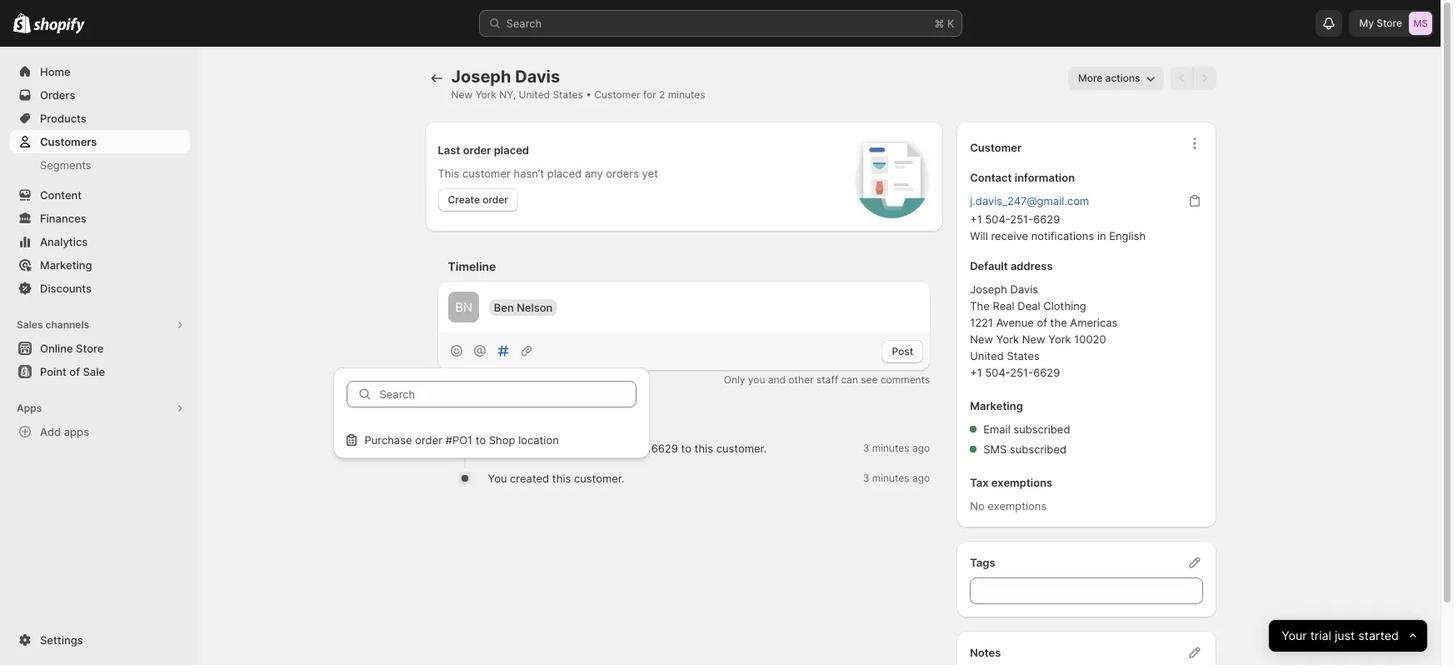 Task type: describe. For each thing, give the bounding box(es) containing it.
0 horizontal spatial marketing
[[40, 258, 92, 272]]

default address
[[970, 259, 1053, 273]]

+1 inside joseph davis the real deal clothing 1221 avenue of the americas new york new york 10020 united states +1 504-251-6629
[[970, 366, 982, 379]]

just
[[1335, 628, 1355, 643]]

states inside "joseph davis new york ny, united states • customer for 2 minutes"
[[553, 88, 583, 101]]

home
[[40, 65, 71, 78]]

more actions
[[1078, 72, 1141, 84]]

content link
[[10, 183, 190, 207]]

online store button
[[0, 337, 200, 360]]

finances link
[[10, 207, 190, 230]]

customer inside "joseph davis new york ny, united states • customer for 2 minutes"
[[594, 88, 641, 101]]

Leave a comment... text field
[[489, 299, 920, 316]]

products link
[[10, 107, 190, 130]]

to inside button
[[476, 434, 486, 447]]

previous image
[[1174, 70, 1191, 87]]

exemptions for tax exemptions
[[992, 476, 1053, 489]]

actions
[[1106, 72, 1141, 84]]

point of sale
[[40, 365, 105, 378]]

my store
[[1360, 17, 1403, 29]]

settings
[[40, 633, 83, 647]]

j.davis_247@gmail.com button
[[960, 189, 1099, 213]]

orders
[[40, 88, 75, 102]]

10020
[[1074, 333, 1106, 346]]

location
[[518, 434, 559, 447]]

create order button
[[438, 188, 518, 212]]

2
[[659, 88, 665, 101]]

customer
[[463, 167, 511, 180]]

point of sale link
[[10, 360, 190, 383]]

tags
[[970, 556, 996, 569]]

york inside "joseph davis new york ny, united states • customer for 2 minutes"
[[476, 88, 497, 101]]

united inside "joseph davis new york ny, united states • customer for 2 minutes"
[[519, 88, 550, 101]]

for
[[643, 88, 656, 101]]

0 horizontal spatial customer.
[[574, 472, 625, 485]]

created
[[510, 472, 549, 485]]

create order
[[448, 193, 508, 206]]

my
[[1360, 17, 1374, 29]]

any
[[585, 167, 603, 180]]

comments
[[881, 374, 930, 386]]

2 3 minutes ago from the top
[[863, 472, 930, 484]]

1 horizontal spatial customer.
[[716, 442, 767, 455]]

staff
[[817, 374, 838, 386]]

analytics
[[40, 235, 88, 248]]

no
[[970, 499, 985, 513]]

create
[[448, 193, 480, 206]]

davis for joseph davis the real deal clothing 1221 avenue of the americas new york new york 10020 united states +1 504-251-6629
[[1011, 283, 1039, 296]]

search
[[506, 17, 542, 30]]

segments link
[[10, 153, 190, 177]]

order for purchase
[[415, 434, 443, 447]]

phone
[[566, 442, 598, 455]]

order for create
[[483, 193, 508, 206]]

0 vertical spatial this
[[695, 442, 713, 455]]

ben nelson
[[494, 301, 553, 314]]

discounts link
[[10, 277, 190, 300]]

+1 inside +1 504-251-6629 will receive notifications in english
[[970, 213, 982, 226]]

j.davis_247@gmail.com
[[970, 194, 1089, 208]]

sales channels
[[17, 318, 89, 331]]

add
[[40, 425, 61, 438]]

my store image
[[1409, 12, 1433, 35]]

customers
[[40, 135, 97, 148]]

united inside joseph davis the real deal clothing 1221 avenue of the americas new york new york 10020 united states +1 504-251-6629
[[970, 349, 1004, 363]]

email
[[984, 423, 1011, 436]]

english
[[1109, 229, 1146, 243]]

deal
[[1018, 299, 1041, 313]]

point
[[40, 365, 67, 378]]

content
[[40, 188, 82, 202]]

other
[[789, 374, 814, 386]]

online store
[[40, 342, 104, 355]]

post
[[892, 345, 914, 357]]

store for online store
[[76, 342, 104, 355]]

notes
[[970, 646, 1001, 659]]

ny,
[[499, 88, 516, 101]]

this customer hasn't placed any orders yet
[[438, 167, 658, 180]]

purchase order #po1 to shop location
[[365, 434, 559, 447]]

apps button
[[10, 397, 190, 420]]

tax exemptions
[[970, 476, 1053, 489]]

you added the phone +15042516629 to this customer.
[[488, 442, 767, 455]]

sales channels button
[[10, 313, 190, 337]]

2 horizontal spatial new
[[1022, 333, 1046, 346]]

products
[[40, 112, 87, 125]]

1 vertical spatial minutes
[[872, 442, 910, 454]]

251- inside joseph davis the real deal clothing 1221 avenue of the americas new york new york 10020 united states +1 504-251-6629
[[1010, 366, 1034, 379]]

marketing link
[[10, 253, 190, 277]]

avatar with initials b n image
[[448, 292, 479, 323]]

point of sale button
[[0, 360, 200, 383]]

subscribed for sms subscribed
[[1010, 443, 1067, 456]]

add apps button
[[10, 420, 190, 443]]

of inside button
[[69, 365, 80, 378]]

will
[[970, 229, 988, 243]]

sale
[[83, 365, 105, 378]]

add apps
[[40, 425, 89, 438]]

exemptions for no exemptions
[[988, 499, 1047, 513]]

0 horizontal spatial shopify image
[[13, 13, 31, 33]]

order for last
[[463, 143, 491, 157]]

online store link
[[10, 337, 190, 360]]

your trial just started
[[1282, 628, 1399, 643]]

information
[[1015, 171, 1075, 184]]



Task type: locate. For each thing, give the bounding box(es) containing it.
states down avenue
[[1007, 349, 1040, 363]]

1 vertical spatial 504-
[[985, 366, 1010, 379]]

1 vertical spatial of
[[69, 365, 80, 378]]

1 vertical spatial ago
[[912, 472, 930, 484]]

k
[[948, 17, 955, 30]]

yet
[[642, 167, 658, 180]]

no exemptions
[[970, 499, 1047, 513]]

exemptions up no exemptions
[[992, 476, 1053, 489]]

1 vertical spatial 3
[[863, 472, 870, 484]]

0 vertical spatial exemptions
[[992, 476, 1053, 489]]

and
[[768, 374, 786, 386]]

to left shop
[[476, 434, 486, 447]]

york left ny,
[[476, 88, 497, 101]]

1 horizontal spatial states
[[1007, 349, 1040, 363]]

of left sale
[[69, 365, 80, 378]]

1 vertical spatial +1
[[970, 366, 982, 379]]

post button
[[882, 340, 924, 363]]

0 vertical spatial 251-
[[1010, 213, 1034, 226]]

1 vertical spatial davis
[[1011, 283, 1039, 296]]

1 you from the top
[[488, 442, 507, 455]]

new down avenue
[[1022, 333, 1046, 346]]

0 vertical spatial subscribed
[[1014, 423, 1071, 436]]

joseph for joseph davis new york ny, united states • customer for 2 minutes
[[451, 67, 511, 87]]

2 vertical spatial order
[[415, 434, 443, 447]]

you created this customer.
[[488, 472, 625, 485]]

minutes
[[668, 88, 705, 101], [872, 442, 910, 454], [872, 472, 910, 484]]

davis up 'deal'
[[1011, 283, 1039, 296]]

sales
[[17, 318, 43, 331]]

0 vertical spatial ago
[[912, 442, 930, 454]]

customer. down only
[[716, 442, 767, 455]]

1 ago from the top
[[912, 442, 930, 454]]

new down 1221
[[970, 333, 993, 346]]

1 vertical spatial 3 minutes ago
[[863, 472, 930, 484]]

2 +1 from the top
[[970, 366, 982, 379]]

placed left any
[[547, 167, 582, 180]]

address
[[1011, 259, 1053, 273]]

0 vertical spatial you
[[488, 442, 507, 455]]

home link
[[10, 60, 190, 83]]

exemptions down tax exemptions
[[988, 499, 1047, 513]]

+1 down 1221
[[970, 366, 982, 379]]

of down 'deal'
[[1037, 316, 1048, 329]]

2 504- from the top
[[985, 366, 1010, 379]]

segments
[[40, 158, 91, 172]]

1 +1 from the top
[[970, 213, 982, 226]]

0 vertical spatial joseph
[[451, 67, 511, 87]]

customers link
[[10, 130, 190, 153]]

settings link
[[10, 628, 190, 652]]

1 horizontal spatial this
[[695, 442, 713, 455]]

1 vertical spatial subscribed
[[1010, 443, 1067, 456]]

of inside joseph davis the real deal clothing 1221 avenue of the americas new york new york 10020 united states +1 504-251-6629
[[1037, 316, 1048, 329]]

subscribed for email subscribed
[[1014, 423, 1071, 436]]

2 3 from the top
[[863, 472, 870, 484]]

6629 down avenue
[[1034, 366, 1060, 379]]

ago down the comments
[[912, 442, 930, 454]]

store up sale
[[76, 342, 104, 355]]

2 vertical spatial minutes
[[872, 472, 910, 484]]

1 3 minutes ago from the top
[[863, 442, 930, 454]]

new
[[451, 88, 473, 101], [970, 333, 993, 346], [1022, 333, 1046, 346]]

0 vertical spatial store
[[1377, 17, 1403, 29]]

0 vertical spatial of
[[1037, 316, 1048, 329]]

davis for joseph davis new york ny, united states • customer for 2 minutes
[[515, 67, 560, 87]]

your trial just started button
[[1269, 620, 1428, 652]]

251- down the j.davis_247@gmail.com
[[1010, 213, 1034, 226]]

6629 inside joseph davis the real deal clothing 1221 avenue of the americas new york new york 10020 united states +1 504-251-6629
[[1034, 366, 1060, 379]]

davis up ny,
[[515, 67, 560, 87]]

0 vertical spatial minutes
[[668, 88, 705, 101]]

to right +15042516629
[[681, 442, 692, 455]]

the left "phone"
[[546, 442, 563, 455]]

0 horizontal spatial this
[[552, 472, 571, 485]]

1 vertical spatial store
[[76, 342, 104, 355]]

0 vertical spatial customer
[[594, 88, 641, 101]]

1 vertical spatial united
[[970, 349, 1004, 363]]

analytics link
[[10, 230, 190, 253]]

states left '•' at the left
[[553, 88, 583, 101]]

⌘
[[935, 17, 945, 30]]

this right the created
[[552, 472, 571, 485]]

started
[[1359, 628, 1399, 643]]

+15042516629
[[601, 442, 678, 455]]

to
[[476, 434, 486, 447], [681, 442, 692, 455]]

504- up receive on the top right of page
[[985, 213, 1010, 226]]

contact
[[970, 171, 1012, 184]]

order
[[463, 143, 491, 157], [483, 193, 508, 206], [415, 434, 443, 447]]

this
[[438, 167, 460, 180]]

2 ago from the top
[[912, 472, 930, 484]]

251- down avenue
[[1010, 366, 1034, 379]]

purchase
[[365, 434, 412, 447]]

251- inside +1 504-251-6629 will receive notifications in english
[[1010, 213, 1034, 226]]

tax
[[970, 476, 989, 489]]

joseph
[[451, 67, 511, 87], [970, 283, 1008, 296]]

504- inside joseph davis the real deal clothing 1221 avenue of the americas new york new york 10020 united states +1 504-251-6629
[[985, 366, 1010, 379]]

nelson
[[517, 301, 553, 314]]

americas
[[1070, 316, 1118, 329]]

None text field
[[970, 578, 1203, 604]]

1 horizontal spatial joseph
[[970, 283, 1008, 296]]

placed up "hasn't"
[[494, 143, 529, 157]]

0 vertical spatial order
[[463, 143, 491, 157]]

states inside joseph davis the real deal clothing 1221 avenue of the americas new york new york 10020 united states +1 504-251-6629
[[1007, 349, 1040, 363]]

in
[[1097, 229, 1106, 243]]

0 vertical spatial +1
[[970, 213, 982, 226]]

shopify image
[[13, 13, 31, 33], [34, 17, 85, 34]]

1 504- from the top
[[985, 213, 1010, 226]]

exemptions
[[992, 476, 1053, 489], [988, 499, 1047, 513]]

504- inside +1 504-251-6629 will receive notifications in english
[[985, 213, 1010, 226]]

contact information
[[970, 171, 1075, 184]]

+1
[[970, 213, 982, 226], [970, 366, 982, 379]]

last
[[438, 143, 460, 157]]

•
[[586, 88, 592, 101]]

your
[[1282, 628, 1307, 643]]

purchase order #po1 to shop location button
[[338, 426, 645, 454]]

0 horizontal spatial new
[[451, 88, 473, 101]]

order up customer
[[463, 143, 491, 157]]

1 3 from the top
[[863, 442, 870, 454]]

3 minutes ago
[[863, 442, 930, 454], [863, 472, 930, 484]]

york left 10020
[[1049, 333, 1071, 346]]

joseph up "the"
[[970, 283, 1008, 296]]

new inside "joseph davis new york ny, united states • customer for 2 minutes"
[[451, 88, 473, 101]]

ago left tax
[[912, 472, 930, 484]]

customer. down "phone"
[[574, 472, 625, 485]]

timeline
[[448, 259, 496, 273]]

1 251- from the top
[[1010, 213, 1034, 226]]

subscribed
[[1014, 423, 1071, 436], [1010, 443, 1067, 456]]

this right +15042516629
[[695, 442, 713, 455]]

6629
[[1034, 213, 1060, 226], [1034, 366, 1060, 379]]

0 horizontal spatial united
[[519, 88, 550, 101]]

new left ny,
[[451, 88, 473, 101]]

york
[[476, 88, 497, 101], [997, 333, 1019, 346], [1049, 333, 1071, 346]]

channels
[[45, 318, 89, 331]]

store inside 'button'
[[76, 342, 104, 355]]

you left added on the bottom left
[[488, 442, 507, 455]]

default
[[970, 259, 1008, 273]]

1 vertical spatial 251-
[[1010, 366, 1034, 379]]

only
[[724, 374, 745, 386]]

orders link
[[10, 83, 190, 107]]

2 horizontal spatial york
[[1049, 333, 1071, 346]]

davis
[[515, 67, 560, 87], [1011, 283, 1039, 296]]

0 horizontal spatial of
[[69, 365, 80, 378]]

0 vertical spatial placed
[[494, 143, 529, 157]]

discounts
[[40, 282, 92, 295]]

york down avenue
[[997, 333, 1019, 346]]

1 vertical spatial customer
[[970, 141, 1022, 154]]

order down customer
[[483, 193, 508, 206]]

1 horizontal spatial davis
[[1011, 283, 1039, 296]]

subscribed down email subscribed
[[1010, 443, 1067, 456]]

subscribed up sms subscribed
[[1014, 423, 1071, 436]]

1 horizontal spatial new
[[970, 333, 993, 346]]

6629 up the notifications
[[1034, 213, 1060, 226]]

minutes inside "joseph davis new york ny, united states • customer for 2 minutes"
[[668, 88, 705, 101]]

united
[[519, 88, 550, 101], [970, 349, 1004, 363]]

1 horizontal spatial of
[[1037, 316, 1048, 329]]

2 251- from the top
[[1010, 366, 1034, 379]]

this
[[695, 442, 713, 455], [552, 472, 571, 485]]

davis inside joseph davis the real deal clothing 1221 avenue of the americas new york new york 10020 united states +1 504-251-6629
[[1011, 283, 1039, 296]]

1 6629 from the top
[[1034, 213, 1060, 226]]

0 vertical spatial the
[[1051, 316, 1067, 329]]

apps
[[17, 402, 42, 414]]

0 horizontal spatial york
[[476, 88, 497, 101]]

+1 up will
[[970, 213, 982, 226]]

notifications
[[1032, 229, 1094, 243]]

1 vertical spatial 6629
[[1034, 366, 1060, 379]]

+1 504-251-6629 will receive notifications in english
[[970, 213, 1146, 243]]

1 horizontal spatial placed
[[547, 167, 582, 180]]

0 vertical spatial marketing
[[40, 258, 92, 272]]

1 vertical spatial exemptions
[[988, 499, 1047, 513]]

0 vertical spatial 3 minutes ago
[[863, 442, 930, 454]]

1 horizontal spatial york
[[997, 333, 1019, 346]]

you
[[748, 374, 765, 386]]

you for you created this customer.
[[488, 472, 507, 485]]

0 horizontal spatial joseph
[[451, 67, 511, 87]]

6629 inside +1 504-251-6629 will receive notifications in english
[[1034, 213, 1060, 226]]

united down 1221
[[970, 349, 1004, 363]]

marketing up discounts at top left
[[40, 258, 92, 272]]

1 horizontal spatial the
[[1051, 316, 1067, 329]]

joseph for joseph davis the real deal clothing 1221 avenue of the americas new york new york 10020 united states +1 504-251-6629
[[970, 283, 1008, 296]]

0 horizontal spatial store
[[76, 342, 104, 355]]

sms subscribed
[[984, 443, 1067, 456]]

0 vertical spatial 3
[[863, 442, 870, 454]]

1 vertical spatial joseph
[[970, 283, 1008, 296]]

sms
[[984, 443, 1007, 456]]

0 horizontal spatial davis
[[515, 67, 560, 87]]

0 horizontal spatial to
[[476, 434, 486, 447]]

1 vertical spatial marketing
[[970, 399, 1023, 413]]

0 horizontal spatial customer
[[594, 88, 641, 101]]

1 horizontal spatial marketing
[[970, 399, 1023, 413]]

joseph up ny,
[[451, 67, 511, 87]]

the inside joseph davis the real deal clothing 1221 avenue of the americas new york new york 10020 united states +1 504-251-6629
[[1051, 316, 1067, 329]]

trial
[[1311, 628, 1332, 643]]

0 vertical spatial united
[[519, 88, 550, 101]]

store for my store
[[1377, 17, 1403, 29]]

apps
[[64, 425, 89, 438]]

joseph inside "joseph davis new york ny, united states • customer for 2 minutes"
[[451, 67, 511, 87]]

2 you from the top
[[488, 472, 507, 485]]

0 horizontal spatial the
[[546, 442, 563, 455]]

more
[[1078, 72, 1103, 84]]

customer.
[[716, 442, 767, 455], [574, 472, 625, 485]]

marketing up email
[[970, 399, 1023, 413]]

you for you added the phone +15042516629 to this customer.
[[488, 442, 507, 455]]

1 vertical spatial you
[[488, 472, 507, 485]]

1 horizontal spatial customer
[[970, 141, 1022, 154]]

1 horizontal spatial to
[[681, 442, 692, 455]]

last order placed
[[438, 143, 529, 157]]

0 vertical spatial 6629
[[1034, 213, 1060, 226]]

504- down 1221
[[985, 366, 1010, 379]]

davis inside "joseph davis new york ny, united states • customer for 2 minutes"
[[515, 67, 560, 87]]

3 minutes ago down the comments
[[863, 442, 930, 454]]

1 horizontal spatial united
[[970, 349, 1004, 363]]

1 vertical spatial states
[[1007, 349, 1040, 363]]

0 horizontal spatial states
[[553, 88, 583, 101]]

store right my
[[1377, 17, 1403, 29]]

1 vertical spatial order
[[483, 193, 508, 206]]

0 vertical spatial davis
[[515, 67, 560, 87]]

0 horizontal spatial placed
[[494, 143, 529, 157]]

251-
[[1010, 213, 1034, 226], [1010, 366, 1034, 379]]

1 horizontal spatial store
[[1377, 17, 1403, 29]]

1221
[[970, 316, 993, 329]]

joseph davis the real deal clothing 1221 avenue of the americas new york new york 10020 united states +1 504-251-6629
[[970, 283, 1118, 379]]

Search text field
[[380, 381, 636, 408]]

1 vertical spatial placed
[[547, 167, 582, 180]]

1 vertical spatial this
[[552, 472, 571, 485]]

1 vertical spatial customer.
[[574, 472, 625, 485]]

of
[[1037, 316, 1048, 329], [69, 365, 80, 378]]

united right ny,
[[519, 88, 550, 101]]

3 minutes ago left tax
[[863, 472, 930, 484]]

1 horizontal spatial shopify image
[[34, 17, 85, 34]]

2 6629 from the top
[[1034, 366, 1060, 379]]

online
[[40, 342, 73, 355]]

0 vertical spatial 504-
[[985, 213, 1010, 226]]

joseph inside joseph davis the real deal clothing 1221 avenue of the americas new york new york 10020 united states +1 504-251-6629
[[970, 283, 1008, 296]]

0 vertical spatial customer.
[[716, 442, 767, 455]]

real
[[993, 299, 1015, 313]]

order left #po1
[[415, 434, 443, 447]]

email subscribed
[[984, 423, 1071, 436]]

customer up contact
[[970, 141, 1022, 154]]

joseph davis new york ny, united states • customer for 2 minutes
[[451, 67, 705, 101]]

store
[[1377, 17, 1403, 29], [76, 342, 104, 355]]

shop
[[489, 434, 515, 447]]

0 vertical spatial states
[[553, 88, 583, 101]]

customer right '•' at the left
[[594, 88, 641, 101]]

1 vertical spatial the
[[546, 442, 563, 455]]

the down clothing
[[1051, 316, 1067, 329]]

next image
[[1196, 70, 1213, 87]]

the
[[970, 299, 990, 313]]

you left the created
[[488, 472, 507, 485]]



Task type: vqa. For each thing, say whether or not it's contained in the screenshot.
MARK ADD A CUSTOM DOMAIN AS DONE icon
no



